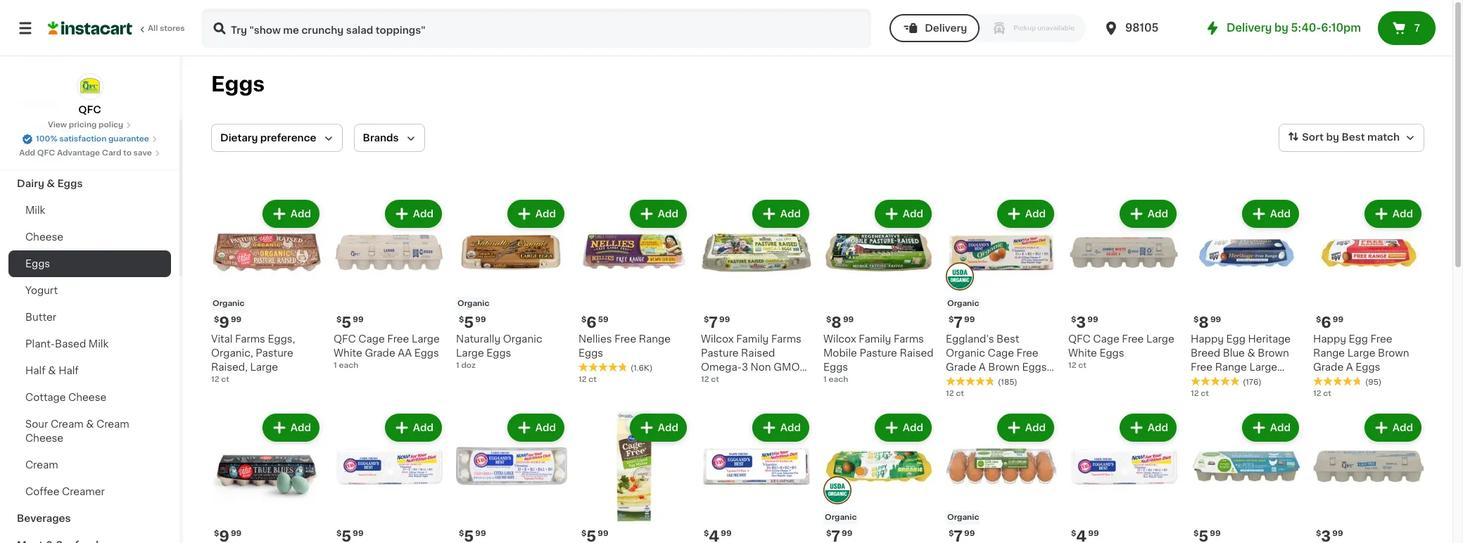 Task type: locate. For each thing, give the bounding box(es) containing it.
2 horizontal spatial 1
[[823, 376, 827, 384]]

happy inside happy egg free range large brown grade a eggs
[[1313, 334, 1346, 344]]

2 egg from the left
[[1349, 334, 1368, 344]]

& down cottage cheese link
[[86, 419, 94, 429]]

ct down happy egg free range large brown grade a eggs
[[1323, 390, 1331, 398]]

12 inside qfc cage free large white eggs 12 ct
[[1068, 362, 1076, 369]]

ct down raised,
[[221, 376, 229, 384]]

happy up breed
[[1191, 334, 1224, 344]]

eggs
[[211, 74, 265, 94], [57, 179, 83, 189], [25, 259, 50, 269], [414, 348, 439, 358], [486, 348, 511, 358], [578, 348, 603, 358], [1100, 348, 1124, 358], [823, 362, 848, 372], [1022, 362, 1047, 372], [1356, 362, 1380, 372], [1233, 376, 1258, 386]]

white inside qfc cage free large white grade aa eggs 1 each
[[334, 348, 362, 358]]

cream down cottage cheese link
[[96, 419, 129, 429]]

large inside vital farms eggs, organic, pasture raised, large 12 ct
[[250, 362, 278, 372]]

raised
[[741, 348, 775, 358], [900, 348, 934, 358]]

1 pasture from the left
[[256, 348, 293, 358]]

based
[[55, 339, 86, 349]]

12 down happy egg free range large brown grade a eggs
[[1313, 390, 1321, 398]]

milk
[[25, 205, 45, 215], [89, 339, 109, 349]]

view
[[48, 121, 67, 129]]

dietary preference button
[[211, 124, 342, 152]]

qfc link
[[76, 73, 103, 117]]

6 up happy egg free range large brown grade a eggs
[[1321, 315, 1331, 330]]

1 vertical spatial range
[[1313, 348, 1345, 358]]

pasture inside vital farms eggs, organic, pasture raised, large 12 ct
[[256, 348, 293, 358]]

cage
[[358, 334, 385, 344], [1093, 334, 1119, 344], [988, 348, 1014, 358]]

wilcox up omega- at the bottom
[[701, 334, 734, 344]]

2 pasture from the left
[[701, 348, 739, 358]]

free inside happy egg heritage breed blue & brown free range large grade a eggs
[[1191, 362, 1213, 372]]

$ 5 99 for naturally
[[459, 315, 486, 330]]

plant-
[[25, 339, 55, 349]]

organic
[[213, 300, 244, 308], [457, 300, 489, 308], [947, 300, 979, 308], [503, 334, 542, 344], [946, 348, 985, 358], [825, 514, 857, 521], [947, 514, 979, 521]]

0 horizontal spatial range
[[639, 334, 671, 344]]

1 vertical spatial 3
[[742, 362, 748, 372]]

1 vertical spatial best
[[996, 334, 1019, 344]]

0 horizontal spatial best
[[996, 334, 1019, 344]]

white left aa
[[334, 348, 362, 358]]

$ 7 99 for eggland's
[[949, 315, 975, 330]]

1 horizontal spatial white
[[1068, 348, 1097, 358]]

egg up blue at the right of the page
[[1226, 334, 1246, 344]]

large inside happy egg free range large brown grade a eggs
[[1347, 348, 1375, 358]]

5
[[342, 315, 351, 330], [464, 315, 474, 330]]

each inside wilcox family farms mobile pasture raised eggs 1 each
[[829, 376, 848, 384]]

half & half link
[[8, 357, 171, 384]]

1 half from the left
[[25, 366, 46, 376]]

range down the $ 6 99
[[1313, 348, 1345, 358]]

0 horizontal spatial white
[[334, 348, 362, 358]]

0 horizontal spatial half
[[25, 366, 46, 376]]

grade down breed
[[1191, 376, 1221, 386]]

doz
[[461, 362, 476, 369]]

organic inside naturally organic large eggs 1 doz
[[503, 334, 542, 344]]

breed
[[1191, 348, 1220, 358]]

12 down breed
[[1191, 390, 1199, 398]]

2 horizontal spatial cage
[[1093, 334, 1119, 344]]

brown up (185)
[[988, 362, 1020, 372]]

cheese down sour
[[25, 433, 63, 443]]

pasture down eggs,
[[256, 348, 293, 358]]

1 horizontal spatial 8
[[1199, 315, 1209, 330]]

eggs inside the "nellies free range eggs"
[[578, 348, 603, 358]]

heritage
[[1248, 334, 1291, 344]]

grade down the $ 6 99
[[1313, 362, 1344, 372]]

(176)
[[1243, 379, 1261, 386]]

$ 7 99 up omega- at the bottom
[[704, 315, 730, 330]]

2 vertical spatial range
[[1215, 362, 1247, 372]]

12 down raised,
[[211, 376, 219, 384]]

white inside qfc cage free large white eggs 12 ct
[[1068, 348, 1097, 358]]

family inside wilcox family farms pasture raised omega-3 non gmo large brown
[[736, 334, 769, 344]]

$ 5 99 for qfc
[[336, 315, 364, 330]]

0 vertical spatial range
[[639, 334, 671, 344]]

egg for 8
[[1226, 334, 1246, 344]]

2 8 from the left
[[1199, 315, 1209, 330]]

2 $ 7 99 from the left
[[949, 315, 975, 330]]

range down blue at the right of the page
[[1215, 362, 1247, 372]]

0 horizontal spatial egg
[[1226, 334, 1246, 344]]

0 horizontal spatial a
[[979, 362, 986, 372]]

12 ct down eggland's best organic cage free grade a brown eggs large on the right bottom of the page
[[946, 390, 964, 398]]

1 vertical spatial by
[[1326, 132, 1339, 142]]

eggs inside naturally organic large eggs 1 doz
[[486, 348, 511, 358]]

qfc right eggs,
[[334, 334, 356, 344]]

2 $ 8 99 from the left
[[1193, 315, 1221, 330]]

milk right based
[[89, 339, 109, 349]]

best inside "field"
[[1342, 132, 1365, 142]]

brown down "heritage"
[[1258, 348, 1289, 358]]

range up (1.6k)
[[639, 334, 671, 344]]

1 horizontal spatial a
[[1224, 376, 1231, 386]]

delivery by 5:40-6:10pm link
[[1204, 20, 1361, 37]]

delivery inside button
[[925, 23, 967, 33]]

qfc for qfc cage free large white eggs 12 ct
[[1068, 334, 1091, 344]]

0 horizontal spatial $ 8 99
[[826, 315, 854, 330]]

1 happy from the left
[[1191, 334, 1224, 344]]

qfc up view pricing policy link
[[78, 105, 101, 115]]

egg up (95)
[[1349, 334, 1368, 344]]

1 horizontal spatial by
[[1326, 132, 1339, 142]]

0 horizontal spatial item badge image
[[823, 476, 851, 504]]

half & half
[[25, 366, 79, 376]]

1 $ 8 99 from the left
[[826, 315, 854, 330]]

2 horizontal spatial range
[[1313, 348, 1345, 358]]

happy inside happy egg heritage breed blue & brown free range large grade a eggs
[[1191, 334, 1224, 344]]

$ 8 99 for wilcox family farms mobile pasture raised eggs
[[826, 315, 854, 330]]

1 horizontal spatial best
[[1342, 132, 1365, 142]]

range inside the "nellies free range eggs"
[[639, 334, 671, 344]]

0 vertical spatial each
[[339, 362, 358, 369]]

pasture inside wilcox family farms mobile pasture raised eggs 1 each
[[859, 348, 897, 358]]

★★★★★
[[578, 362, 628, 372], [578, 362, 628, 372], [946, 376, 995, 386], [946, 376, 995, 386], [1191, 376, 1240, 386], [1191, 376, 1240, 386], [1313, 376, 1362, 386], [1313, 376, 1362, 386]]

$ 5 99 up 'naturally'
[[459, 315, 486, 330]]

8 up breed
[[1199, 315, 1209, 330]]

3 left non
[[742, 362, 748, 372]]

white for 5
[[334, 348, 362, 358]]

qfc down '$ 3 99'
[[1068, 334, 1091, 344]]

8
[[831, 315, 842, 330], [1199, 315, 1209, 330]]

1 white from the left
[[334, 348, 362, 358]]

best right the eggland's
[[996, 334, 1019, 344]]

& inside sour cream & cream cheese
[[86, 419, 94, 429]]

1 horizontal spatial each
[[829, 376, 848, 384]]

coffee creamer link
[[8, 479, 171, 505]]

0 horizontal spatial happy
[[1191, 334, 1224, 344]]

grade inside eggland's best organic cage free grade a brown eggs large
[[946, 362, 976, 372]]

best left match
[[1342, 132, 1365, 142]]

by
[[1274, 23, 1288, 33], [1326, 132, 1339, 142]]

cage inside qfc cage free large white eggs 12 ct
[[1093, 334, 1119, 344]]

0 vertical spatial by
[[1274, 23, 1288, 33]]

0 vertical spatial cheese
[[25, 232, 63, 242]]

omega-
[[701, 362, 742, 372]]

1 vertical spatial cheese
[[68, 393, 106, 403]]

3
[[1076, 315, 1086, 330], [742, 362, 748, 372]]

2 horizontal spatial pasture
[[859, 348, 897, 358]]

best
[[1342, 132, 1365, 142], [996, 334, 1019, 344]]

each inside qfc cage free large white grade aa eggs 1 each
[[339, 362, 358, 369]]

by right the sort
[[1326, 132, 1339, 142]]

$ 3 99
[[1071, 315, 1098, 330]]

12 ct for eggland's best organic cage free grade a brown eggs large
[[946, 390, 964, 398]]

eggs inside qfc cage free large white eggs 12 ct
[[1100, 348, 1124, 358]]

free inside happy egg free range large brown grade a eggs
[[1370, 334, 1392, 344]]

farms inside wilcox family farms mobile pasture raised eggs 1 each
[[894, 334, 924, 344]]

5 up qfc cage free large white grade aa eggs 1 each
[[342, 315, 351, 330]]

2 raised from the left
[[900, 348, 934, 358]]

0 horizontal spatial cage
[[358, 334, 385, 344]]

7
[[1414, 23, 1420, 33], [709, 315, 718, 330], [954, 315, 963, 330]]

cheese down milk link
[[25, 232, 63, 242]]

99
[[231, 316, 242, 324], [353, 316, 364, 324], [475, 316, 486, 324], [719, 316, 730, 324], [843, 316, 854, 324], [964, 316, 975, 324], [1087, 316, 1098, 324], [1210, 316, 1221, 324], [1333, 316, 1343, 324], [231, 530, 242, 538], [353, 530, 364, 538], [475, 530, 486, 538], [598, 530, 608, 538], [721, 530, 732, 538], [842, 530, 852, 538], [964, 530, 975, 538], [1088, 530, 1099, 538], [1210, 530, 1221, 538], [1332, 530, 1343, 538]]

brown inside wilcox family farms pasture raised omega-3 non gmo large brown
[[731, 376, 763, 386]]

by inside "link"
[[1274, 23, 1288, 33]]

free inside the "nellies free range eggs"
[[614, 334, 636, 344]]

cheese
[[25, 232, 63, 242], [68, 393, 106, 403], [25, 433, 63, 443]]

dairy & eggs
[[17, 179, 83, 189]]

add qfc advantage card to save
[[19, 149, 152, 157]]

a
[[979, 362, 986, 372], [1346, 362, 1353, 372], [1224, 376, 1231, 386]]

6
[[586, 315, 597, 330], [1321, 315, 1331, 330]]

qfc inside qfc cage free large white eggs 12 ct
[[1068, 334, 1091, 344]]

1 family from the left
[[736, 334, 769, 344]]

instacart logo image
[[48, 20, 132, 37]]

0 horizontal spatial delivery
[[925, 23, 967, 33]]

1 vertical spatial each
[[829, 376, 848, 384]]

eggland's
[[946, 334, 994, 344]]

grade left aa
[[365, 348, 395, 358]]

0 vertical spatial milk
[[25, 205, 45, 215]]

2 white from the left
[[1068, 348, 1097, 358]]

farms up organic,
[[235, 334, 265, 344]]

12 ct down omega- at the bottom
[[701, 376, 719, 384]]

family for pasture
[[859, 334, 891, 344]]

ct down nellies
[[589, 376, 597, 384]]

0 horizontal spatial 3
[[742, 362, 748, 372]]

1 horizontal spatial happy
[[1313, 334, 1346, 344]]

save
[[133, 149, 152, 157]]

1 horizontal spatial 7
[[954, 315, 963, 330]]

egg inside happy egg free range large brown grade a eggs
[[1349, 334, 1368, 344]]

0 horizontal spatial 1
[[334, 362, 337, 369]]

happy down the $ 6 99
[[1313, 334, 1346, 344]]

12 ct down happy egg free range large brown grade a eggs
[[1313, 390, 1331, 398]]

$ 7 99 up the eggland's
[[949, 315, 975, 330]]

1 8 from the left
[[831, 315, 842, 330]]

2 happy from the left
[[1313, 334, 1346, 344]]

product group
[[211, 197, 322, 386], [334, 197, 445, 372], [456, 197, 567, 372], [578, 197, 690, 386], [701, 197, 812, 386], [823, 197, 935, 386], [946, 197, 1057, 400], [1068, 197, 1179, 372], [1191, 197, 1302, 400], [1313, 197, 1424, 400], [211, 411, 322, 543], [334, 411, 445, 543], [456, 411, 567, 543], [578, 411, 690, 543], [701, 411, 812, 543], [823, 411, 935, 543], [946, 411, 1057, 543], [1068, 411, 1179, 543], [1191, 411, 1302, 543], [1313, 411, 1424, 543]]

qfc logo image
[[76, 73, 103, 100]]

1 horizontal spatial 5
[[464, 315, 474, 330]]

delivery for delivery by 5:40-6:10pm
[[1227, 23, 1272, 33]]

pasture right mobile
[[859, 348, 897, 358]]

5 up 'naturally'
[[464, 315, 474, 330]]

yogurt link
[[8, 277, 171, 304]]

by inside "field"
[[1326, 132, 1339, 142]]

brown inside happy egg heritage breed blue & brown free range large grade a eggs
[[1258, 348, 1289, 358]]

wilcox inside wilcox family farms pasture raised omega-3 non gmo large brown
[[701, 334, 734, 344]]

2 6 from the left
[[1321, 315, 1331, 330]]

& inside happy egg heritage breed blue & brown free range large grade a eggs
[[1247, 348, 1255, 358]]

0 horizontal spatial by
[[1274, 23, 1288, 33]]

0 horizontal spatial farms
[[235, 334, 265, 344]]

1 vertical spatial milk
[[89, 339, 109, 349]]

wilcox family farms pasture raised omega-3 non gmo large brown
[[701, 334, 801, 386]]

white
[[334, 348, 362, 358], [1068, 348, 1097, 358]]

family inside wilcox family farms mobile pasture raised eggs 1 each
[[859, 334, 891, 344]]

qfc for qfc
[[78, 105, 101, 115]]

1 horizontal spatial pasture
[[701, 348, 739, 358]]

None search field
[[201, 8, 871, 48]]

egg for 6
[[1349, 334, 1368, 344]]

1 horizontal spatial $ 8 99
[[1193, 315, 1221, 330]]

ct down '$ 3 99'
[[1078, 362, 1087, 369]]

happy
[[1191, 334, 1224, 344], [1313, 334, 1346, 344]]

beverages
[[17, 514, 71, 524]]

$
[[214, 316, 219, 324], [336, 316, 342, 324], [459, 316, 464, 324], [581, 316, 586, 324], [704, 316, 709, 324], [826, 316, 831, 324], [949, 316, 954, 324], [1071, 316, 1076, 324], [1193, 316, 1199, 324], [1316, 316, 1321, 324], [214, 530, 219, 538], [336, 530, 342, 538], [459, 530, 464, 538], [581, 530, 586, 538], [704, 530, 709, 538], [826, 530, 831, 538], [949, 530, 954, 538], [1071, 530, 1076, 538], [1193, 530, 1199, 538], [1316, 530, 1321, 538]]

Search field
[[203, 10, 870, 46]]

12 ct down nellies
[[578, 376, 597, 384]]

wilcox inside wilcox family farms mobile pasture raised eggs 1 each
[[823, 334, 856, 344]]

7 inside button
[[1414, 23, 1420, 33]]

12 ct for happy egg free range large brown grade a eggs
[[1313, 390, 1331, 398]]

happy egg heritage breed blue & brown free range large grade a eggs
[[1191, 334, 1291, 386]]

$ 7 99 for wilcox
[[704, 315, 730, 330]]

farms
[[235, 334, 265, 344], [771, 334, 801, 344], [894, 334, 924, 344]]

0 horizontal spatial family
[[736, 334, 769, 344]]

1 horizontal spatial family
[[859, 334, 891, 344]]

cream up 'coffee'
[[25, 460, 58, 470]]

0 vertical spatial best
[[1342, 132, 1365, 142]]

0 horizontal spatial 6
[[586, 315, 597, 330]]

happy for 6
[[1313, 334, 1346, 344]]

1 horizontal spatial raised
[[900, 348, 934, 358]]

0 vertical spatial 3
[[1076, 315, 1086, 330]]

9
[[219, 315, 229, 330]]

wilcox for wilcox family farms mobile pasture raised eggs 1 each
[[823, 334, 856, 344]]

99 inside $ 9 99
[[231, 316, 242, 324]]

0 horizontal spatial $ 7 99
[[704, 315, 730, 330]]

6 left 59
[[586, 315, 597, 330]]

0 vertical spatial item badge image
[[946, 262, 974, 290]]

1 horizontal spatial egg
[[1349, 334, 1368, 344]]

0 horizontal spatial each
[[339, 362, 358, 369]]

2 farms from the left
[[771, 334, 801, 344]]

pasture for 8
[[859, 348, 897, 358]]

brands button
[[354, 124, 425, 152]]

1 raised from the left
[[741, 348, 775, 358]]

lists link
[[8, 39, 171, 68]]

half
[[25, 366, 46, 376], [58, 366, 79, 376]]

1
[[334, 362, 337, 369], [456, 362, 459, 369], [823, 376, 827, 384]]

grade down the eggland's
[[946, 362, 976, 372]]

egg inside happy egg heritage breed blue & brown free range large grade a eggs
[[1226, 334, 1246, 344]]

1 farms from the left
[[235, 334, 265, 344]]

pasture up omega- at the bottom
[[701, 348, 739, 358]]

free inside qfc cage free large white eggs 12 ct
[[1122, 334, 1144, 344]]

5 for qfc
[[342, 315, 351, 330]]

2 horizontal spatial 7
[[1414, 23, 1420, 33]]

farms for wilcox family farms mobile pasture raised eggs 1 each
[[894, 334, 924, 344]]

2 $ 5 99 from the left
[[459, 315, 486, 330]]

1 horizontal spatial cage
[[988, 348, 1014, 358]]

brown inside eggland's best organic cage free grade a brown eggs large
[[988, 362, 1020, 372]]

1 horizontal spatial delivery
[[1227, 23, 1272, 33]]

3 pasture from the left
[[859, 348, 897, 358]]

1 wilcox from the left
[[701, 334, 734, 344]]

1 horizontal spatial wilcox
[[823, 334, 856, 344]]

large inside qfc cage free large white grade aa eggs 1 each
[[412, 334, 440, 344]]

half down plant-based milk
[[58, 366, 79, 376]]

white down '$ 3 99'
[[1068, 348, 1097, 358]]

8 for wilcox family farms mobile pasture raised eggs
[[831, 315, 842, 330]]

Best match Sort by field
[[1279, 124, 1424, 152]]

brown down non
[[731, 376, 763, 386]]

qfc cage free large white grade aa eggs 1 each
[[334, 334, 440, 369]]

1 $ 7 99 from the left
[[704, 315, 730, 330]]

add button
[[264, 201, 318, 227], [386, 201, 441, 227], [509, 201, 563, 227], [631, 201, 685, 227], [754, 201, 808, 227], [876, 201, 930, 227], [998, 201, 1053, 227], [1121, 201, 1175, 227], [1243, 201, 1298, 227], [1366, 201, 1420, 227], [264, 415, 318, 441], [386, 415, 441, 441], [509, 415, 563, 441], [631, 415, 685, 441], [754, 415, 808, 441], [876, 415, 930, 441], [998, 415, 1053, 441], [1121, 415, 1175, 441], [1243, 415, 1298, 441], [1366, 415, 1420, 441]]

ct
[[1078, 362, 1087, 369], [221, 376, 229, 384], [589, 376, 597, 384], [711, 376, 719, 384], [956, 390, 964, 398], [1201, 390, 1209, 398], [1323, 390, 1331, 398]]

0 horizontal spatial pasture
[[256, 348, 293, 358]]

0 horizontal spatial 5
[[342, 315, 351, 330]]

12 ct for nellies free range eggs
[[578, 376, 597, 384]]

eggs inside happy egg free range large brown grade a eggs
[[1356, 362, 1380, 372]]

cage inside qfc cage free large white grade aa eggs 1 each
[[358, 334, 385, 344]]

2 family from the left
[[859, 334, 891, 344]]

qfc inside qfc cage free large white grade aa eggs 1 each
[[334, 334, 356, 344]]

wilcox family farms mobile pasture raised eggs 1 each
[[823, 334, 934, 384]]

half down plant-
[[25, 366, 46, 376]]

egg
[[1226, 334, 1246, 344], [1349, 334, 1368, 344]]

farms inside wilcox family farms pasture raised omega-3 non gmo large brown
[[771, 334, 801, 344]]

plant-based milk
[[25, 339, 109, 349]]

2 5 from the left
[[464, 315, 474, 330]]

0 horizontal spatial milk
[[25, 205, 45, 215]]

& up cottage
[[48, 366, 56, 376]]

1 horizontal spatial 6
[[1321, 315, 1331, 330]]

free
[[387, 334, 409, 344], [614, 334, 636, 344], [1122, 334, 1144, 344], [1370, 334, 1392, 344], [1017, 348, 1038, 358], [1191, 362, 1213, 372]]

99 inside '$ 3 99'
[[1087, 316, 1098, 324]]

1 5 from the left
[[342, 315, 351, 330]]

1 egg from the left
[[1226, 334, 1246, 344]]

$ 8 99 up mobile
[[826, 315, 854, 330]]

1 horizontal spatial $ 7 99
[[949, 315, 975, 330]]

0 horizontal spatial 7
[[709, 315, 718, 330]]

1 6 from the left
[[586, 315, 597, 330]]

farms left the eggland's
[[894, 334, 924, 344]]

3 up qfc cage free large white eggs 12 ct
[[1076, 315, 1086, 330]]

12 ct down breed
[[1191, 390, 1209, 398]]

1 horizontal spatial range
[[1215, 362, 1247, 372]]

8 up mobile
[[831, 315, 842, 330]]

brown up (95)
[[1378, 348, 1409, 358]]

0 horizontal spatial raised
[[741, 348, 775, 358]]

$ inside $ 9 99
[[214, 316, 219, 324]]

2 wilcox from the left
[[823, 334, 856, 344]]

cheese down the half & half link
[[68, 393, 106, 403]]

item badge image
[[946, 262, 974, 290], [823, 476, 851, 504]]

to
[[123, 149, 132, 157]]

cream link
[[8, 452, 171, 479]]

1 horizontal spatial $ 5 99
[[459, 315, 486, 330]]

2 horizontal spatial farms
[[894, 334, 924, 344]]

3 farms from the left
[[894, 334, 924, 344]]

$ 8 99 up breed
[[1193, 315, 1221, 330]]

1 $ 5 99 from the left
[[336, 315, 364, 330]]

wilcox up mobile
[[823, 334, 856, 344]]

policy
[[99, 121, 123, 129]]

1 horizontal spatial item badge image
[[946, 262, 974, 290]]

eggs inside eggland's best organic cage free grade a brown eggs large
[[1022, 362, 1047, 372]]

$ 5 99 up qfc cage free large white grade aa eggs 1 each
[[336, 315, 364, 330]]

farms up "gmo"
[[771, 334, 801, 344]]

gmo
[[774, 362, 800, 372]]

by for delivery
[[1274, 23, 1288, 33]]

$ 5 99
[[336, 315, 364, 330], [459, 315, 486, 330]]

add qfc advantage card to save link
[[19, 148, 160, 159]]

1 inside wilcox family farms mobile pasture raised eggs 1 each
[[823, 376, 827, 384]]

wilcox for wilcox family farms pasture raised omega-3 non gmo large brown
[[701, 334, 734, 344]]

12
[[1068, 362, 1076, 369], [211, 376, 219, 384], [578, 376, 587, 384], [701, 376, 709, 384], [946, 390, 954, 398], [1191, 390, 1199, 398], [1313, 390, 1321, 398]]

range
[[639, 334, 671, 344], [1313, 348, 1345, 358], [1215, 362, 1247, 372]]

2 vertical spatial cheese
[[25, 433, 63, 443]]

0 horizontal spatial $ 5 99
[[336, 315, 364, 330]]

12 down '$ 3 99'
[[1068, 362, 1076, 369]]

eggs link
[[8, 251, 171, 277]]

0 horizontal spatial wilcox
[[701, 334, 734, 344]]

delivery inside "link"
[[1227, 23, 1272, 33]]

$ 8 99
[[826, 315, 854, 330], [1193, 315, 1221, 330]]

1 horizontal spatial 1
[[456, 362, 459, 369]]

farms inside vital farms eggs, organic, pasture raised, large 12 ct
[[235, 334, 265, 344]]

1 inside qfc cage free large white grade aa eggs 1 each
[[334, 362, 337, 369]]

3 inside wilcox family farms pasture raised omega-3 non gmo large brown
[[742, 362, 748, 372]]

organic inside eggland's best organic cage free grade a brown eggs large
[[946, 348, 985, 358]]

0 horizontal spatial 8
[[831, 315, 842, 330]]

large inside naturally organic large eggs 1 doz
[[456, 348, 484, 358]]

100% satisfaction guarantee button
[[22, 131, 158, 145]]

by left 5:40-
[[1274, 23, 1288, 33]]

butter
[[25, 312, 56, 322]]

guarantee
[[108, 135, 149, 143]]

1 horizontal spatial half
[[58, 366, 79, 376]]

all stores link
[[48, 8, 186, 48]]

large inside qfc cage free large white eggs 12 ct
[[1146, 334, 1174, 344]]

milk down dairy
[[25, 205, 45, 215]]

pasture
[[256, 348, 293, 358], [701, 348, 739, 358], [859, 348, 897, 358]]

1 horizontal spatial farms
[[771, 334, 801, 344]]

each
[[339, 362, 358, 369], [829, 376, 848, 384]]

& right blue at the right of the page
[[1247, 348, 1255, 358]]

2 horizontal spatial a
[[1346, 362, 1353, 372]]



Task type: vqa. For each thing, say whether or not it's contained in the screenshot.
Sauces
no



Task type: describe. For each thing, give the bounding box(es) containing it.
ct down eggland's best organic cage free grade a brown eggs large on the right bottom of the page
[[956, 390, 964, 398]]

large inside happy egg heritage breed blue & brown free range large grade a eggs
[[1249, 362, 1277, 372]]

pasture for 9
[[256, 348, 293, 358]]

cottage
[[25, 393, 66, 403]]

dairy
[[17, 179, 44, 189]]

range inside happy egg heritage breed blue & brown free range large grade a eggs
[[1215, 362, 1247, 372]]

$ 8 99 for happy egg heritage breed blue & brown free range large grade a eggs
[[1193, 315, 1221, 330]]

7 for eggland's best organic cage free grade a brown eggs large
[[954, 315, 963, 330]]

7 for wilcox family farms pasture raised omega-3 non gmo large brown
[[709, 315, 718, 330]]

farms for wilcox family farms pasture raised omega-3 non gmo large brown
[[771, 334, 801, 344]]

card
[[102, 149, 121, 157]]

$ 6 59
[[581, 315, 608, 330]]

mobile
[[823, 348, 857, 358]]

a inside happy egg free range large brown grade a eggs
[[1346, 362, 1353, 372]]

(95)
[[1365, 379, 1381, 386]]

satisfaction
[[59, 135, 106, 143]]

sort
[[1302, 132, 1324, 142]]

$ 9 99
[[214, 315, 242, 330]]

12 ct for happy egg heritage breed blue & brown free range large grade a eggs
[[1191, 390, 1209, 398]]

family for raised
[[736, 334, 769, 344]]

12 inside vital farms eggs, organic, pasture raised, large 12 ct
[[211, 376, 219, 384]]

98105
[[1125, 23, 1159, 33]]

service type group
[[890, 14, 1086, 42]]

(185)
[[998, 379, 1017, 386]]

organic,
[[211, 348, 253, 358]]

eggland's best organic cage free grade a brown eggs large
[[946, 334, 1047, 386]]

dietary
[[220, 133, 258, 143]]

cottage cheese link
[[8, 384, 171, 411]]

7 button
[[1378, 11, 1436, 45]]

brown inside happy egg free range large brown grade a eggs
[[1378, 348, 1409, 358]]

8 for happy egg heritage breed blue & brown free range large grade a eggs
[[1199, 315, 1209, 330]]

raised,
[[211, 362, 248, 372]]

view pricing policy
[[48, 121, 123, 129]]

6 for happy
[[1321, 315, 1331, 330]]

12 down eggland's best organic cage free grade a brown eggs large on the right bottom of the page
[[946, 390, 954, 398]]

all stores
[[148, 25, 185, 32]]

delivery by 5:40-6:10pm
[[1227, 23, 1361, 33]]

brands
[[363, 133, 399, 143]]

thanksgiving
[[17, 125, 84, 135]]

recipes
[[17, 99, 58, 108]]

sort by
[[1302, 132, 1339, 142]]

thanksgiving link
[[8, 117, 171, 144]]

recipes link
[[8, 90, 171, 117]]

sour
[[25, 419, 48, 429]]

pricing
[[69, 121, 97, 129]]

59
[[598, 316, 608, 324]]

ct down breed
[[1201, 390, 1209, 398]]

by for sort
[[1326, 132, 1339, 142]]

all
[[148, 25, 158, 32]]

free inside eggland's best organic cage free grade a brown eggs large
[[1017, 348, 1038, 358]]

beverages link
[[8, 505, 171, 532]]

cage for 3
[[1093, 334, 1119, 344]]

eggs inside wilcox family farms mobile pasture raised eggs 1 each
[[823, 362, 848, 372]]

product group containing 9
[[211, 197, 322, 386]]

a inside happy egg heritage breed blue & brown free range large grade a eggs
[[1224, 376, 1231, 386]]

(1.6k)
[[631, 365, 653, 372]]

grade inside qfc cage free large white grade aa eggs 1 each
[[365, 348, 395, 358]]

organic inside product group
[[213, 300, 244, 308]]

non
[[751, 362, 771, 372]]

produce
[[17, 152, 60, 162]]

1 vertical spatial item badge image
[[823, 476, 851, 504]]

1 horizontal spatial milk
[[89, 339, 109, 349]]

large inside wilcox family farms pasture raised omega-3 non gmo large brown
[[701, 376, 729, 386]]

$ inside "$ 6 59"
[[581, 316, 586, 324]]

sour cream & cream cheese link
[[8, 411, 171, 452]]

raised inside wilcox family farms pasture raised omega-3 non gmo large brown
[[741, 348, 775, 358]]

cage for 5
[[358, 334, 385, 344]]

range inside happy egg free range large brown grade a eggs
[[1313, 348, 1345, 358]]

$ 6 99
[[1316, 315, 1343, 330]]

nellies free range eggs
[[578, 334, 671, 358]]

delivery button
[[890, 14, 980, 42]]

blue
[[1223, 348, 1245, 358]]

dairy & eggs link
[[8, 170, 171, 197]]

happy egg free range large brown grade a eggs
[[1313, 334, 1409, 372]]

creamer
[[62, 487, 105, 497]]

vital farms eggs, organic, pasture raised, large 12 ct
[[211, 334, 295, 384]]

produce link
[[8, 144, 171, 170]]

2 half from the left
[[58, 366, 79, 376]]

98105 button
[[1103, 8, 1187, 48]]

preference
[[260, 133, 316, 143]]

100% satisfaction guarantee
[[36, 135, 149, 143]]

$ inside '$ 3 99'
[[1071, 316, 1076, 324]]

nellies
[[578, 334, 612, 344]]

sour cream & cream cheese
[[25, 419, 129, 443]]

ct down omega- at the bottom
[[711, 376, 719, 384]]

free inside qfc cage free large white grade aa eggs 1 each
[[387, 334, 409, 344]]

aa
[[398, 348, 412, 358]]

5:40-
[[1291, 23, 1321, 33]]

large inside eggland's best organic cage free grade a brown eggs large
[[946, 376, 974, 386]]

& right dairy
[[47, 179, 55, 189]]

cottage cheese
[[25, 393, 106, 403]]

pasture inside wilcox family farms pasture raised omega-3 non gmo large brown
[[701, 348, 739, 358]]

cage inside eggland's best organic cage free grade a brown eggs large
[[988, 348, 1014, 358]]

6 for nellies
[[586, 315, 597, 330]]

cheese link
[[8, 224, 171, 251]]

qfc down 100%
[[37, 149, 55, 157]]

6:10pm
[[1321, 23, 1361, 33]]

delivery for delivery
[[925, 23, 967, 33]]

eggs,
[[268, 334, 295, 344]]

happy for 8
[[1191, 334, 1224, 344]]

match
[[1367, 132, 1400, 142]]

ct inside qfc cage free large white eggs 12 ct
[[1078, 362, 1087, 369]]

eggs inside qfc cage free large white grade aa eggs 1 each
[[414, 348, 439, 358]]

lists
[[39, 49, 64, 58]]

best inside eggland's best organic cage free grade a brown eggs large
[[996, 334, 1019, 344]]

white for 3
[[1068, 348, 1097, 358]]

butter link
[[8, 304, 171, 331]]

12 down omega- at the bottom
[[701, 376, 709, 384]]

cheese inside sour cream & cream cheese
[[25, 433, 63, 443]]

dietary preference
[[220, 133, 316, 143]]

coffee
[[25, 487, 59, 497]]

1 horizontal spatial 3
[[1076, 315, 1086, 330]]

ct inside vital farms eggs, organic, pasture raised, large 12 ct
[[221, 376, 229, 384]]

yogurt
[[25, 286, 58, 296]]

99 inside the $ 6 99
[[1333, 316, 1343, 324]]

milk link
[[8, 197, 171, 224]]

view pricing policy link
[[48, 120, 132, 131]]

12 down nellies
[[578, 376, 587, 384]]

a inside eggland's best organic cage free grade a brown eggs large
[[979, 362, 986, 372]]

best match
[[1342, 132, 1400, 142]]

qfc for qfc cage free large white grade aa eggs 1 each
[[334, 334, 356, 344]]

cream down cottage cheese
[[51, 419, 83, 429]]

5 for naturally
[[464, 315, 474, 330]]

vital
[[211, 334, 232, 344]]

advantage
[[57, 149, 100, 157]]

eggs inside happy egg heritage breed blue & brown free range large grade a eggs
[[1233, 376, 1258, 386]]

grade inside happy egg free range large brown grade a eggs
[[1313, 362, 1344, 372]]

$ inside the $ 6 99
[[1316, 316, 1321, 324]]

product group containing 3
[[1068, 197, 1179, 372]]

coffee creamer
[[25, 487, 105, 497]]

qfc cage free large white eggs 12 ct
[[1068, 334, 1174, 369]]

grade inside happy egg heritage breed blue & brown free range large grade a eggs
[[1191, 376, 1221, 386]]

1 inside naturally organic large eggs 1 doz
[[456, 362, 459, 369]]

plant-based milk link
[[8, 331, 171, 357]]

raised inside wilcox family farms mobile pasture raised eggs 1 each
[[900, 348, 934, 358]]

100%
[[36, 135, 57, 143]]



